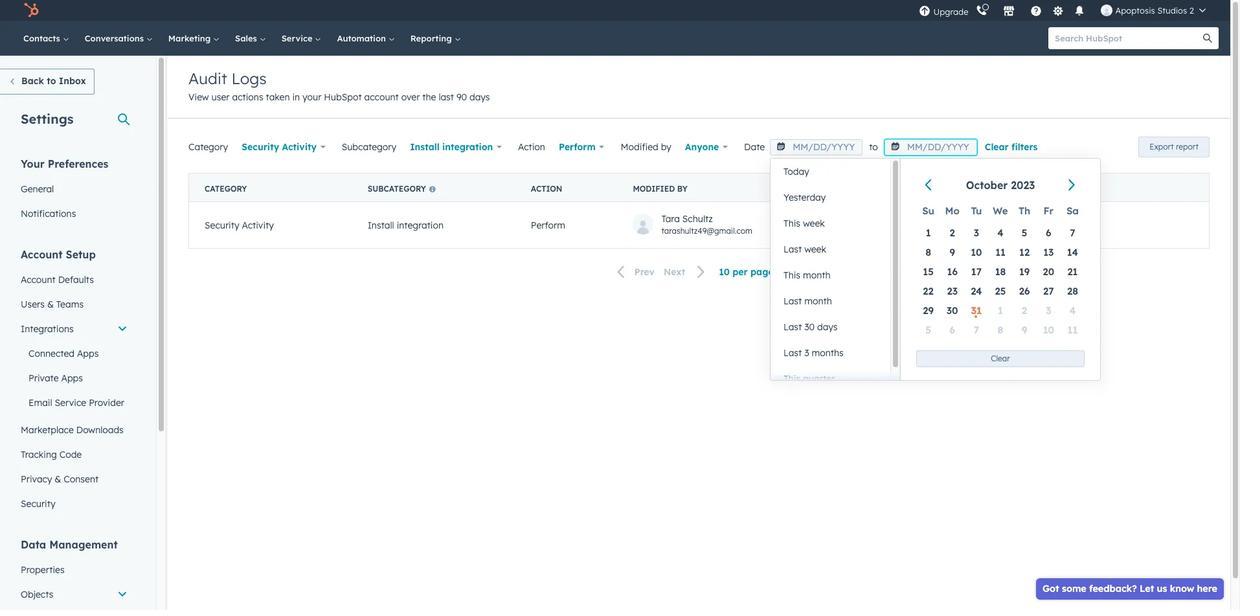 Task type: describe. For each thing, give the bounding box(es) containing it.
pagination navigation
[[610, 264, 714, 281]]

0 vertical spatial modified
[[621, 141, 659, 153]]

10 inside popup button
[[719, 266, 730, 278]]

2 mm/dd/yyyy text field from the left
[[885, 139, 978, 155]]

inbox
[[59, 75, 86, 87]]

privacy & consent link
[[13, 467, 135, 492]]

week for this week
[[803, 218, 825, 229]]

apps for connected apps
[[77, 348, 99, 360]]

0 horizontal spatial 8 menu item
[[917, 243, 941, 262]]

change
[[873, 184, 907, 194]]

1 vertical spatial 1
[[999, 305, 1004, 317]]

marketplaces button
[[996, 0, 1023, 21]]

private
[[29, 373, 59, 384]]

privacy & consent
[[21, 474, 99, 485]]

settings link
[[1051, 4, 1067, 17]]

help button
[[1026, 0, 1048, 21]]

sales
[[235, 33, 260, 43]]

email service provider
[[29, 397, 124, 409]]

25 menu item
[[989, 282, 1013, 301]]

0 vertical spatial 3
[[974, 227, 980, 239]]

anyone
[[685, 141, 719, 153]]

19 menu item
[[1013, 262, 1037, 282]]

back
[[21, 75, 44, 87]]

90
[[457, 91, 467, 103]]

1 mm/dd/yyyy text field from the left
[[771, 139, 863, 155]]

30 inside last 30 days "button"
[[805, 321, 815, 333]]

3:02
[[893, 219, 911, 231]]

8 for left 8 menu item
[[926, 246, 932, 259]]

18 menu item
[[989, 262, 1013, 282]]

28 menu item
[[1061, 282, 1085, 301]]

0 vertical spatial 2023
[[1012, 179, 1036, 192]]

16 menu item
[[941, 262, 965, 282]]

upgrade
[[934, 6, 969, 17]]

30,
[[855, 219, 868, 231]]

1 vertical spatial 4 menu item
[[1061, 301, 1085, 321]]

reporting link
[[403, 21, 469, 56]]

28
[[1068, 285, 1079, 297]]

tarashultz49@gmail.com
[[662, 226, 753, 236]]

1 vertical spatial 4
[[1070, 305, 1076, 317]]

0 vertical spatial action
[[518, 141, 546, 153]]

24 menu item
[[965, 282, 989, 301]]

0 vertical spatial 7 menu item
[[1061, 224, 1085, 243]]

29 menu item
[[917, 301, 941, 321]]

19
[[1020, 266, 1030, 278]]

general link
[[13, 177, 135, 202]]

date for date of change
[[838, 184, 858, 194]]

13
[[1044, 246, 1054, 259]]

1 vertical spatial action
[[531, 184, 563, 194]]

account setup element
[[13, 248, 135, 516]]

clear filters button
[[985, 139, 1038, 155]]

security activity inside security activity popup button
[[242, 141, 317, 153]]

last month
[[784, 295, 832, 307]]

last week
[[784, 244, 827, 255]]

2 vertical spatial 10
[[1044, 324, 1055, 336]]

tara schultz tarashultz49@gmail.com
[[662, 213, 753, 236]]

actions
[[232, 91, 263, 103]]

2 inside "popup button"
[[1190, 5, 1195, 16]]

Search HubSpot search field
[[1049, 27, 1208, 49]]

prev
[[635, 266, 655, 278]]

27 menu item
[[1037, 282, 1061, 301]]

october 2023
[[967, 179, 1036, 192]]

6 for the topmost 6 'menu item'
[[1047, 227, 1052, 239]]

tracking
[[21, 449, 57, 461]]

0 vertical spatial 2 menu item
[[941, 224, 965, 243]]

automation link
[[329, 21, 403, 56]]

0 vertical spatial 11 menu item
[[989, 243, 1013, 262]]

1 vertical spatial 3 menu item
[[1037, 301, 1061, 321]]

category for subcategory
[[189, 141, 228, 153]]

upgrade image
[[920, 6, 931, 17]]

0 vertical spatial 10 menu item
[[965, 243, 989, 262]]

hubspot image
[[23, 3, 39, 18]]

1 horizontal spatial to
[[870, 141, 879, 153]]

this month button
[[771, 262, 891, 288]]

objects button
[[13, 583, 135, 607]]

1 vertical spatial subcategory
[[368, 184, 426, 194]]

view
[[189, 91, 209, 103]]

3 inside button
[[805, 347, 810, 359]]

0 vertical spatial by
[[661, 141, 672, 153]]

clear filters
[[985, 141, 1038, 153]]

export report button
[[1139, 137, 1210, 157]]

marketplace downloads
[[21, 424, 124, 436]]

1 vertical spatial security activity
[[205, 219, 274, 231]]

0 vertical spatial modified by
[[621, 141, 672, 153]]

0 horizontal spatial 6 menu item
[[941, 321, 965, 340]]

month for last month
[[805, 295, 832, 307]]

26 menu item
[[1013, 282, 1037, 301]]

audit logs view user actions taken in your hubspot account over the last 90 days
[[189, 69, 490, 103]]

last 3 months button
[[771, 340, 891, 366]]

consent
[[64, 474, 99, 485]]

20 menu item
[[1037, 262, 1061, 282]]

notifications link
[[13, 202, 135, 226]]

objects
[[21, 589, 53, 601]]

22
[[924, 285, 934, 297]]

conversations link
[[77, 21, 161, 56]]

next button
[[660, 264, 714, 281]]

9 for top 9 menu item
[[950, 246, 956, 259]]

0 vertical spatial service
[[282, 33, 315, 43]]

1 vertical spatial 10 menu item
[[1037, 321, 1061, 340]]

0 vertical spatial 10
[[971, 246, 983, 259]]

1 horizontal spatial security
[[205, 219, 240, 231]]

11 for topmost 11 menu item
[[996, 246, 1006, 259]]

last for last 30 days
[[784, 321, 802, 333]]

apoptosis
[[1116, 5, 1156, 16]]

automation
[[337, 33, 389, 43]]

tu
[[972, 205, 983, 217]]

14
[[1068, 246, 1079, 259]]

security activity button
[[233, 134, 334, 160]]

0 horizontal spatial 7
[[974, 324, 980, 336]]

export
[[1150, 142, 1175, 152]]

source
[[1032, 184, 1064, 194]]

pm
[[913, 219, 927, 231]]

date of change button
[[822, 173, 1016, 202]]

0 vertical spatial 1
[[926, 227, 931, 239]]

20
[[1044, 266, 1055, 278]]

gmt
[[929, 219, 949, 231]]

1 vertical spatial 1 menu item
[[989, 301, 1013, 321]]

date of change
[[838, 184, 907, 194]]

security link
[[13, 492, 135, 516]]

logs
[[232, 69, 267, 88]]

last for last week
[[784, 244, 802, 255]]

account for account setup
[[21, 248, 63, 261]]

calling icon button
[[972, 2, 994, 19]]

notifications
[[21, 208, 76, 220]]

install integration button
[[402, 134, 511, 160]]

marketplace downloads link
[[13, 418, 135, 443]]

0 horizontal spatial 7 menu item
[[965, 321, 989, 340]]

13 menu item
[[1037, 243, 1061, 262]]

0 vertical spatial 4 menu item
[[989, 224, 1013, 243]]

2 vertical spatial 2
[[1023, 305, 1028, 317]]

1 vertical spatial by
[[678, 184, 688, 194]]

0 horizontal spatial to
[[47, 75, 56, 87]]

5 for the left 5 menu item
[[926, 324, 932, 336]]

1 vertical spatial install integration
[[368, 219, 444, 231]]

clear for clear
[[992, 354, 1011, 364]]

14 menu item
[[1061, 243, 1085, 262]]

21
[[1068, 266, 1079, 278]]

your
[[21, 157, 45, 170]]

1 vertical spatial perform
[[531, 219, 566, 231]]

30 inside 30 menu item
[[947, 305, 959, 317]]

apoptosis studios 2 button
[[1094, 0, 1214, 21]]

date for date
[[745, 141, 765, 153]]

back to inbox
[[21, 75, 86, 87]]

1 horizontal spatial 2 menu item
[[1013, 301, 1037, 321]]

teams
[[56, 299, 84, 310]]

25
[[996, 285, 1007, 297]]

days inside "button"
[[818, 321, 838, 333]]

last
[[439, 91, 454, 103]]

account setup
[[21, 248, 96, 261]]

account
[[364, 91, 399, 103]]

0 vertical spatial 3 menu item
[[965, 224, 989, 243]]

search image
[[1204, 34, 1213, 43]]

yesterday button
[[771, 185, 891, 211]]

22 menu item
[[917, 282, 941, 301]]

8 for bottommost 8 menu item
[[998, 324, 1004, 336]]

0 vertical spatial 4
[[998, 227, 1004, 239]]

apoptosis studios 2
[[1116, 5, 1195, 16]]

0 horizontal spatial activity
[[242, 219, 274, 231]]

october
[[967, 179, 1008, 192]]

15
[[924, 266, 934, 278]]

& for privacy
[[55, 474, 61, 485]]

private apps link
[[13, 366, 135, 391]]

your preferences element
[[13, 157, 135, 226]]

clear button
[[917, 351, 1085, 367]]



Task type: vqa. For each thing, say whether or not it's contained in the screenshot.


Task type: locate. For each thing, give the bounding box(es) containing it.
3 left months
[[805, 347, 810, 359]]

7 menu item
[[1061, 224, 1085, 243], [965, 321, 989, 340]]

apps up email service provider link
[[61, 373, 83, 384]]

install integration inside popup button
[[410, 141, 493, 153]]

2 horizontal spatial 2
[[1190, 5, 1195, 16]]

sa
[[1067, 205, 1080, 217]]

0 vertical spatial clear
[[985, 141, 1009, 153]]

1 horizontal spatial date
[[838, 184, 858, 194]]

2 last from the top
[[784, 295, 802, 307]]

last down last month
[[784, 321, 802, 333]]

mm/dd/yyyy text field up previous month icon
[[885, 139, 978, 155]]

calling icon image
[[977, 5, 988, 17]]

hubspot
[[324, 91, 362, 103]]

1 horizontal spatial 8
[[998, 324, 1004, 336]]

perform button
[[551, 134, 613, 160]]

mo
[[946, 205, 960, 217]]

0 vertical spatial to
[[47, 75, 56, 87]]

9 up clear button on the right bottom of the page
[[1022, 324, 1028, 336]]

defaults
[[58, 274, 94, 286]]

0 horizontal spatial 1 menu item
[[917, 224, 941, 243]]

month up last 30 days
[[805, 295, 832, 307]]

3
[[974, 227, 980, 239], [1047, 305, 1052, 317], [805, 347, 810, 359]]

preferences
[[48, 157, 108, 170]]

0 vertical spatial 7
[[1071, 227, 1076, 239]]

0 vertical spatial install integration
[[410, 141, 493, 153]]

this for this week
[[784, 218, 801, 229]]

2 menu item down the mo
[[941, 224, 965, 243]]

0 vertical spatial 8
[[926, 246, 932, 259]]

1 menu item
[[917, 224, 941, 243], [989, 301, 1013, 321]]

1 horizontal spatial 11 menu item
[[1061, 321, 1085, 340]]

1 horizontal spatial by
[[678, 184, 688, 194]]

1 horizontal spatial 7 menu item
[[1061, 224, 1085, 243]]

0 vertical spatial subcategory
[[342, 141, 397, 153]]

0 vertical spatial account
[[21, 248, 63, 261]]

5 menu item
[[1013, 224, 1037, 243], [917, 321, 941, 340]]

email
[[29, 397, 52, 409]]

1 this from the top
[[784, 218, 801, 229]]

month for this month
[[803, 270, 831, 281]]

search button
[[1197, 27, 1220, 49]]

1
[[926, 227, 931, 239], [999, 305, 1004, 317]]

0 horizontal spatial 10 menu item
[[965, 243, 989, 262]]

integration inside popup button
[[443, 141, 493, 153]]

1 horizontal spatial 1
[[999, 305, 1004, 317]]

1 vertical spatial modified
[[633, 184, 675, 194]]

contacts link
[[16, 21, 77, 56]]

6 up the 13 at right
[[1047, 227, 1052, 239]]

last up this quarter
[[784, 347, 802, 359]]

31
[[972, 305, 982, 317]]

subcategory
[[342, 141, 397, 153], [368, 184, 426, 194]]

17 menu item
[[965, 262, 989, 282]]

9 menu item
[[941, 243, 965, 262], [1013, 321, 1037, 340]]

setup
[[66, 248, 96, 261]]

0 horizontal spatial &
[[47, 299, 54, 310]]

12 menu item
[[1013, 243, 1037, 262]]

2 down 26 menu item
[[1023, 305, 1028, 317]]

0 vertical spatial date
[[745, 141, 765, 153]]

apps down integrations button
[[77, 348, 99, 360]]

account inside account defaults link
[[21, 274, 56, 286]]

1 vertical spatial activity
[[242, 219, 274, 231]]

service right sales link
[[282, 33, 315, 43]]

notifications image
[[1075, 6, 1086, 17]]

tracking code link
[[13, 443, 135, 467]]

1 horizontal spatial 11
[[1068, 324, 1078, 336]]

service down private apps link
[[55, 397, 86, 409]]

3 down 27 menu item
[[1047, 305, 1052, 317]]

1 horizontal spatial 8 menu item
[[989, 321, 1013, 340]]

30 menu item
[[941, 301, 965, 321]]

by left anyone
[[661, 141, 672, 153]]

date
[[745, 141, 765, 153], [838, 184, 858, 194]]

1 horizontal spatial 5 menu item
[[1013, 224, 1037, 243]]

week inside the last week button
[[805, 244, 827, 255]]

2 horizontal spatial 10
[[1044, 324, 1055, 336]]

apps inside connected apps link
[[77, 348, 99, 360]]

menu
[[919, 0, 1216, 21]]

11 menu item down 28 menu item
[[1061, 321, 1085, 340]]

days right 90
[[470, 91, 490, 103]]

2 menu item down 26
[[1013, 301, 1037, 321]]

1 horizontal spatial 3 menu item
[[1037, 301, 1061, 321]]

1 menu item down su
[[917, 224, 941, 243]]

last inside last 30 days "button"
[[784, 321, 802, 333]]

last inside last 3 months button
[[784, 347, 802, 359]]

0 horizontal spatial 4 menu item
[[989, 224, 1013, 243]]

1 down 25 menu item
[[999, 305, 1004, 317]]

1 account from the top
[[21, 248, 63, 261]]

5 menu item down the 29
[[917, 321, 941, 340]]

21 menu item
[[1061, 262, 1085, 282]]

1 vertical spatial modified by
[[633, 184, 688, 194]]

clear for clear filters
[[985, 141, 1009, 153]]

0 horizontal spatial 9 menu item
[[941, 243, 965, 262]]

6 down 30 menu item
[[950, 324, 956, 336]]

months
[[812, 347, 844, 359]]

8 up 15
[[926, 246, 932, 259]]

1 vertical spatial 2
[[950, 227, 956, 239]]

marketplaces image
[[1004, 6, 1016, 17]]

2 horizontal spatial 3
[[1047, 305, 1052, 317]]

back to inbox link
[[0, 69, 95, 95]]

to up date of change
[[870, 141, 879, 153]]

9 menu item up clear button on the right bottom of the page
[[1013, 321, 1037, 340]]

9 menu item up the 16
[[941, 243, 965, 262]]

1 vertical spatial 8 menu item
[[989, 321, 1013, 340]]

4 menu item down we
[[989, 224, 1013, 243]]

last
[[784, 244, 802, 255], [784, 295, 802, 307], [784, 321, 802, 333], [784, 347, 802, 359]]

MM/DD/YYYY text field
[[771, 139, 863, 155], [885, 139, 978, 155]]

3 menu item down the 27
[[1037, 301, 1061, 321]]

4 last from the top
[[784, 347, 802, 359]]

0 horizontal spatial 11 menu item
[[989, 243, 1013, 262]]

by up tara
[[678, 184, 688, 194]]

settings
[[21, 111, 74, 127]]

31 menu item
[[965, 301, 989, 321]]

0 vertical spatial 1 menu item
[[917, 224, 941, 243]]

0 horizontal spatial 2 menu item
[[941, 224, 965, 243]]

action down perform popup button
[[531, 184, 563, 194]]

11 for the right 11 menu item
[[1068, 324, 1078, 336]]

1 last from the top
[[784, 244, 802, 255]]

1 down su
[[926, 227, 931, 239]]

1 vertical spatial 5
[[926, 324, 932, 336]]

modified by up tara
[[633, 184, 688, 194]]

perform inside popup button
[[559, 141, 596, 153]]

1 vertical spatial clear
[[992, 354, 1011, 364]]

account for account defaults
[[21, 274, 56, 286]]

5 down 29 menu item
[[926, 324, 932, 336]]

1 horizontal spatial 5
[[1022, 227, 1028, 239]]

security inside account setup element
[[21, 498, 55, 510]]

0 horizontal spatial 9
[[950, 246, 956, 259]]

0 horizontal spatial 3 menu item
[[965, 224, 989, 243]]

18
[[996, 266, 1007, 278]]

0 horizontal spatial 3
[[805, 347, 810, 359]]

week for last week
[[805, 244, 827, 255]]

11 menu item up 18
[[989, 243, 1013, 262]]

10 menu item
[[965, 243, 989, 262], [1037, 321, 1061, 340]]

category for security activity
[[205, 184, 247, 194]]

notifications button
[[1069, 0, 1092, 21]]

3 menu item
[[965, 224, 989, 243], [1037, 301, 1061, 321]]

2 right 'gmt'
[[950, 227, 956, 239]]

data management element
[[13, 538, 135, 610]]

2023 right 30,
[[871, 219, 891, 231]]

5 up 12
[[1022, 227, 1028, 239]]

30 down 23 menu item
[[947, 305, 959, 317]]

0 vertical spatial category
[[189, 141, 228, 153]]

0 horizontal spatial 5 menu item
[[917, 321, 941, 340]]

2 right studios
[[1190, 5, 1195, 16]]

users & teams link
[[13, 292, 135, 317]]

audit
[[189, 69, 227, 88]]

7 up '14'
[[1071, 227, 1076, 239]]

1 vertical spatial service
[[55, 397, 86, 409]]

1 horizontal spatial 30
[[947, 305, 959, 317]]

integrations button
[[13, 317, 135, 341]]

quarter
[[803, 373, 835, 385]]

26
[[1020, 285, 1031, 297]]

0 vertical spatial month
[[803, 270, 831, 281]]

this quarter button
[[771, 366, 891, 392]]

next month image
[[1065, 178, 1080, 193]]

1 vertical spatial 2023
[[871, 219, 891, 231]]

1 horizontal spatial 10
[[971, 246, 983, 259]]

0 horizontal spatial 1
[[926, 227, 931, 239]]

week up this month
[[805, 244, 827, 255]]

last inside last month button
[[784, 295, 802, 307]]

23 menu item
[[941, 282, 965, 301]]

3 last from the top
[[784, 321, 802, 333]]

0 horizontal spatial 5
[[926, 324, 932, 336]]

security inside popup button
[[242, 141, 279, 153]]

apps
[[77, 348, 99, 360], [61, 373, 83, 384]]

4 menu item down '28'
[[1061, 301, 1085, 321]]

10 per page button
[[714, 259, 789, 285]]

10 menu item down 27 menu item
[[1037, 321, 1061, 340]]

0 horizontal spatial security
[[21, 498, 55, 510]]

1 vertical spatial integration
[[397, 219, 444, 231]]

11 menu item
[[989, 243, 1013, 262], [1061, 321, 1085, 340]]

connected apps link
[[13, 341, 135, 366]]

2023 up th
[[1012, 179, 1036, 192]]

0 vertical spatial 5 menu item
[[1013, 224, 1037, 243]]

0 horizontal spatial service
[[55, 397, 86, 409]]

0 vertical spatial security
[[242, 141, 279, 153]]

modified right perform popup button
[[621, 141, 659, 153]]

last down this month
[[784, 295, 802, 307]]

7 down 31 menu item
[[974, 324, 980, 336]]

27
[[1044, 285, 1055, 297]]

week inside this week button
[[803, 218, 825, 229]]

5 menu item up 12
[[1013, 224, 1037, 243]]

1 vertical spatial 3
[[1047, 305, 1052, 317]]

install inside popup button
[[410, 141, 440, 153]]

taken
[[266, 91, 290, 103]]

& right 'users'
[[47, 299, 54, 310]]

1 vertical spatial month
[[805, 295, 832, 307]]

9 up the 16
[[950, 246, 956, 259]]

conversations
[[85, 33, 146, 43]]

action left perform popup button
[[518, 141, 546, 153]]

connected
[[29, 348, 75, 360]]

8 menu item up clear button on the right bottom of the page
[[989, 321, 1013, 340]]

2
[[1190, 5, 1195, 16], [950, 227, 956, 239], [1023, 305, 1028, 317]]

report
[[1177, 142, 1199, 152]]

last month button
[[771, 288, 891, 314]]

by
[[661, 141, 672, 153], [678, 184, 688, 194]]

16
[[948, 266, 958, 278]]

this quarter
[[784, 373, 835, 385]]

marketing
[[168, 33, 213, 43]]

last for last 3 months
[[784, 347, 802, 359]]

3 menu item down tu
[[965, 224, 989, 243]]

mm/dd/yyyy text field up today button
[[771, 139, 863, 155]]

1 vertical spatial 5 menu item
[[917, 321, 941, 340]]

connected apps
[[29, 348, 99, 360]]

0 vertical spatial security activity
[[242, 141, 317, 153]]

0 vertical spatial 9 menu item
[[941, 243, 965, 262]]

8 menu item
[[917, 243, 941, 262], [989, 321, 1013, 340]]

1 horizontal spatial 1 menu item
[[989, 301, 1013, 321]]

reporting
[[411, 33, 455, 43]]

11 up 18
[[996, 246, 1006, 259]]

account up 'users'
[[21, 274, 56, 286]]

last for last month
[[784, 295, 802, 307]]

this inside this week button
[[784, 218, 801, 229]]

4 down 28 menu item
[[1070, 305, 1076, 317]]

8 menu item up 15
[[917, 243, 941, 262]]

& right 'privacy'
[[55, 474, 61, 485]]

0 horizontal spatial date
[[745, 141, 765, 153]]

last down this week
[[784, 244, 802, 255]]

1 horizontal spatial 4
[[1070, 305, 1076, 317]]

privacy
[[21, 474, 52, 485]]

7 menu item down 31
[[965, 321, 989, 340]]

in
[[292, 91, 300, 103]]

10 down 27 menu item
[[1044, 324, 1055, 336]]

10 menu item up 17
[[965, 243, 989, 262]]

data management
[[21, 538, 118, 551]]

apps inside private apps link
[[61, 373, 83, 384]]

days
[[470, 91, 490, 103], [818, 321, 838, 333]]

account up account defaults
[[21, 248, 63, 261]]

menu containing apoptosis studios 2
[[919, 0, 1216, 21]]

apps for private apps
[[61, 373, 83, 384]]

to
[[47, 75, 56, 87], [870, 141, 879, 153]]

0 vertical spatial 30
[[947, 305, 959, 317]]

1 menu item down 25
[[989, 301, 1013, 321]]

2 vertical spatial this
[[784, 373, 801, 385]]

5 for rightmost 5 menu item
[[1022, 227, 1028, 239]]

integration
[[443, 141, 493, 153], [397, 219, 444, 231]]

15 menu item
[[917, 262, 941, 282]]

date inside button
[[838, 184, 858, 194]]

date right the anyone popup button
[[745, 141, 765, 153]]

this left quarter
[[784, 373, 801, 385]]

modified up tara
[[633, 184, 675, 194]]

2 menu item
[[941, 224, 965, 243], [1013, 301, 1037, 321]]

page
[[751, 266, 774, 278]]

week up last week
[[803, 218, 825, 229]]

settings image
[[1053, 6, 1065, 17]]

this down last week
[[784, 270, 801, 281]]

1 vertical spatial 6
[[950, 324, 956, 336]]

0 vertical spatial apps
[[77, 348, 99, 360]]

this for this quarter
[[784, 373, 801, 385]]

today
[[784, 166, 810, 178]]

month up last month
[[803, 270, 831, 281]]

11 down 28 menu item
[[1068, 324, 1078, 336]]

10 left per
[[719, 266, 730, 278]]

1 vertical spatial install
[[368, 219, 394, 231]]

tara schultz image
[[1102, 5, 1114, 16]]

0 vertical spatial integration
[[443, 141, 493, 153]]

0 horizontal spatial install
[[368, 219, 394, 231]]

2 account from the top
[[21, 274, 56, 286]]

1 vertical spatial 6 menu item
[[941, 321, 965, 340]]

account defaults link
[[13, 268, 135, 292]]

& for users
[[47, 299, 54, 310]]

0 vertical spatial 9
[[950, 246, 956, 259]]

1 vertical spatial this
[[784, 270, 801, 281]]

3 down tu
[[974, 227, 980, 239]]

6 for 6 'menu item' to the left
[[950, 324, 956, 336]]

30 down last month
[[805, 321, 815, 333]]

0 horizontal spatial 11
[[996, 246, 1006, 259]]

previous month image
[[923, 178, 937, 193]]

10 up 17
[[971, 246, 983, 259]]

user
[[212, 91, 230, 103]]

11
[[996, 246, 1006, 259], [1068, 324, 1078, 336]]

8 up clear button on the right bottom of the page
[[998, 324, 1004, 336]]

1 vertical spatial to
[[870, 141, 879, 153]]

0 vertical spatial 6 menu item
[[1037, 224, 1061, 243]]

days inside audit logs view user actions taken in your hubspot account over the last 90 days
[[470, 91, 490, 103]]

last inside the last week button
[[784, 244, 802, 255]]

activity inside popup button
[[282, 141, 317, 153]]

help image
[[1031, 6, 1043, 17]]

2 this from the top
[[784, 270, 801, 281]]

date left of
[[838, 184, 858, 194]]

this
[[784, 218, 801, 229], [784, 270, 801, 281], [784, 373, 801, 385]]

1 horizontal spatial &
[[55, 474, 61, 485]]

1 horizontal spatial 2
[[1023, 305, 1028, 317]]

account defaults
[[21, 274, 94, 286]]

1 vertical spatial days
[[818, 321, 838, 333]]

install
[[410, 141, 440, 153], [368, 219, 394, 231]]

service inside account setup element
[[55, 397, 86, 409]]

per
[[733, 266, 748, 278]]

4 down we
[[998, 227, 1004, 239]]

1 vertical spatial apps
[[61, 373, 83, 384]]

this down yesterday
[[784, 218, 801, 229]]

1 vertical spatial 9 menu item
[[1013, 321, 1037, 340]]

9 for bottom 9 menu item
[[1022, 324, 1028, 336]]

marketing link
[[161, 21, 227, 56]]

0 vertical spatial this
[[784, 218, 801, 229]]

of
[[860, 184, 871, 194]]

th
[[1019, 205, 1031, 217]]

this for this month
[[784, 270, 801, 281]]

modified by left anyone
[[621, 141, 672, 153]]

6 menu item
[[1037, 224, 1061, 243], [941, 321, 965, 340]]

the
[[423, 91, 436, 103]]

7 menu item up '14'
[[1061, 224, 1085, 243]]

4 menu item
[[989, 224, 1013, 243], [1061, 301, 1085, 321]]

last 30 days button
[[771, 314, 891, 340]]

to right back
[[47, 75, 56, 87]]

days up months
[[818, 321, 838, 333]]

0 horizontal spatial by
[[661, 141, 672, 153]]

3 this from the top
[[784, 373, 801, 385]]

tara
[[662, 213, 680, 225]]

1 horizontal spatial activity
[[282, 141, 317, 153]]

private apps
[[29, 373, 83, 384]]

1 horizontal spatial 6 menu item
[[1037, 224, 1061, 243]]

your
[[303, 91, 322, 103]]



